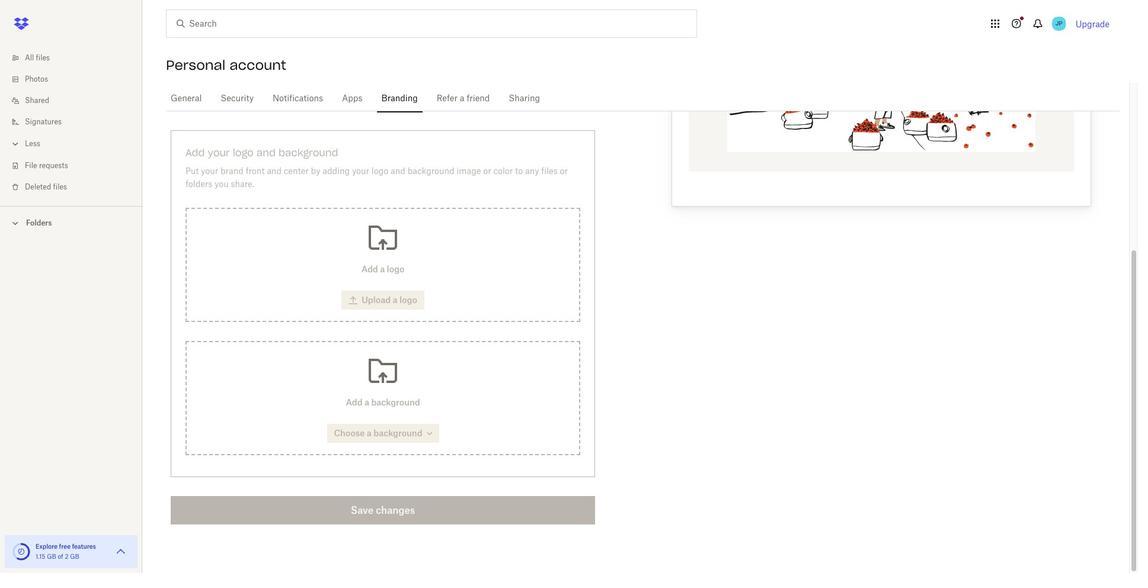 Task type: locate. For each thing, give the bounding box(es) containing it.
0 vertical spatial logo
[[233, 147, 254, 159]]

or left color on the left
[[483, 168, 491, 176]]

file
[[25, 162, 37, 170]]

gb left of
[[47, 555, 56, 561]]

list
[[0, 40, 142, 206]]

gb right 2
[[70, 555, 79, 561]]

and
[[257, 147, 276, 159], [267, 168, 282, 176], [391, 168, 405, 176]]

0 horizontal spatial logo
[[233, 147, 254, 159]]

0 vertical spatial background
[[279, 147, 338, 159]]

1 vertical spatial logo
[[372, 168, 388, 176]]

1 horizontal spatial logo
[[372, 168, 388, 176]]

jp
[[1055, 20, 1063, 27]]

jp button
[[1050, 14, 1068, 33]]

1 gb from the left
[[47, 555, 56, 561]]

explore free features 1.15 gb of 2 gb
[[36, 544, 96, 561]]

1 vertical spatial background
[[408, 168, 454, 176]]

gb
[[47, 555, 56, 561], [70, 555, 79, 561]]

add your logo and background
[[186, 147, 338, 159]]

security tab
[[216, 85, 258, 113]]

upgrade link
[[1076, 19, 1110, 29]]

list containing all files
[[0, 40, 142, 206]]

your
[[208, 147, 230, 159], [201, 168, 218, 176], [352, 168, 369, 176]]

logo up brand
[[233, 147, 254, 159]]

less image
[[9, 138, 21, 150]]

put
[[186, 168, 199, 176]]

1 horizontal spatial or
[[560, 168, 568, 176]]

files for deleted files
[[53, 184, 67, 191]]

files right the any
[[541, 168, 558, 176]]

your for brand
[[201, 168, 218, 176]]

account
[[230, 57, 286, 73]]

files inside put your brand front and center by adding your logo and background image or color to any files or folders you share.
[[541, 168, 558, 176]]

background left image
[[408, 168, 454, 176]]

folders button
[[0, 214, 142, 232]]

or
[[483, 168, 491, 176], [560, 168, 568, 176]]

any
[[525, 168, 539, 176]]

1 horizontal spatial files
[[53, 184, 67, 191]]

1 horizontal spatial gb
[[70, 555, 79, 561]]

all
[[25, 55, 34, 62]]

to
[[515, 168, 523, 176]]

by
[[311, 168, 320, 176]]

requests
[[39, 162, 68, 170]]

2 horizontal spatial files
[[541, 168, 558, 176]]

your up folders
[[201, 168, 218, 176]]

free
[[59, 544, 71, 551]]

put your brand front and center by adding your logo and background image or color to any files or folders you share.
[[186, 168, 568, 189]]

0 horizontal spatial background
[[279, 147, 338, 159]]

branding
[[381, 95, 418, 103]]

1 or from the left
[[483, 168, 491, 176]]

you
[[215, 181, 229, 189]]

front
[[246, 168, 265, 176]]

branding tab
[[377, 85, 422, 113]]

logo
[[233, 147, 254, 159], [372, 168, 388, 176]]

apps tab
[[337, 85, 367, 113]]

2 vertical spatial files
[[53, 184, 67, 191]]

logo right adding
[[372, 168, 388, 176]]

your for logo
[[208, 147, 230, 159]]

background up by
[[279, 147, 338, 159]]

deleted files
[[25, 184, 67, 191]]

0 vertical spatial files
[[36, 55, 50, 62]]

1 horizontal spatial background
[[408, 168, 454, 176]]

sharing
[[509, 95, 540, 103]]

dropbox image
[[9, 12, 33, 36]]

photos link
[[9, 69, 142, 90]]

or right the any
[[560, 168, 568, 176]]

background
[[279, 147, 338, 159], [408, 168, 454, 176]]

folders
[[186, 181, 212, 189]]

files right deleted
[[53, 184, 67, 191]]

0 horizontal spatial gb
[[47, 555, 56, 561]]

files
[[36, 55, 50, 62], [541, 168, 558, 176], [53, 184, 67, 191]]

all files
[[25, 55, 50, 62]]

refer a friend tab
[[432, 85, 495, 113]]

files right all
[[36, 55, 50, 62]]

files for all files
[[36, 55, 50, 62]]

2 gb from the left
[[70, 555, 79, 561]]

your up brand
[[208, 147, 230, 159]]

less
[[25, 140, 40, 148]]

0 horizontal spatial files
[[36, 55, 50, 62]]

tab list
[[166, 83, 1120, 113]]

of
[[58, 555, 63, 561]]

security
[[221, 95, 254, 103]]

1 vertical spatial files
[[541, 168, 558, 176]]

0 horizontal spatial or
[[483, 168, 491, 176]]

file requests link
[[9, 155, 142, 177]]



Task type: vqa. For each thing, say whether or not it's contained in the screenshot.
Add your logo and background
yes



Task type: describe. For each thing, give the bounding box(es) containing it.
folders
[[26, 219, 52, 228]]

adding
[[323, 168, 350, 176]]

refer a friend
[[437, 95, 490, 103]]

personal account
[[166, 57, 286, 73]]

signatures
[[25, 119, 62, 126]]

file requests
[[25, 162, 68, 170]]

upgrade
[[1076, 19, 1110, 29]]

1.15
[[36, 555, 45, 561]]

quota usage element
[[12, 543, 31, 562]]

2
[[65, 555, 68, 561]]

shared
[[25, 97, 49, 104]]

general
[[171, 95, 202, 103]]

share.
[[231, 181, 254, 189]]

brand
[[220, 168, 243, 176]]

photos
[[25, 76, 48, 83]]

shared link
[[9, 90, 142, 111]]

notifications tab
[[268, 85, 328, 113]]

friend
[[467, 95, 490, 103]]

apps
[[342, 95, 362, 103]]

deleted files link
[[9, 177, 142, 198]]

color
[[493, 168, 513, 176]]

image
[[457, 168, 481, 176]]

all files link
[[9, 47, 142, 69]]

refer
[[437, 95, 458, 103]]

personal
[[166, 57, 225, 73]]

general tab
[[166, 85, 206, 113]]

tab list containing general
[[166, 83, 1120, 113]]

explore
[[36, 544, 58, 551]]

features
[[72, 544, 96, 551]]

add
[[186, 147, 205, 159]]

center
[[284, 168, 309, 176]]

deleted
[[25, 184, 51, 191]]

logo inside put your brand front and center by adding your logo and background image or color to any files or folders you share.
[[372, 168, 388, 176]]

Brand name input text field
[[193, 78, 573, 91]]

your right adding
[[352, 168, 369, 176]]

sharing tab
[[504, 85, 545, 113]]

Search text field
[[189, 17, 672, 30]]

a
[[460, 95, 464, 103]]

signatures link
[[9, 111, 142, 133]]

2 or from the left
[[560, 168, 568, 176]]

notifications
[[273, 95, 323, 103]]

background inside put your brand front and center by adding your logo and background image or color to any files or folders you share.
[[408, 168, 454, 176]]



